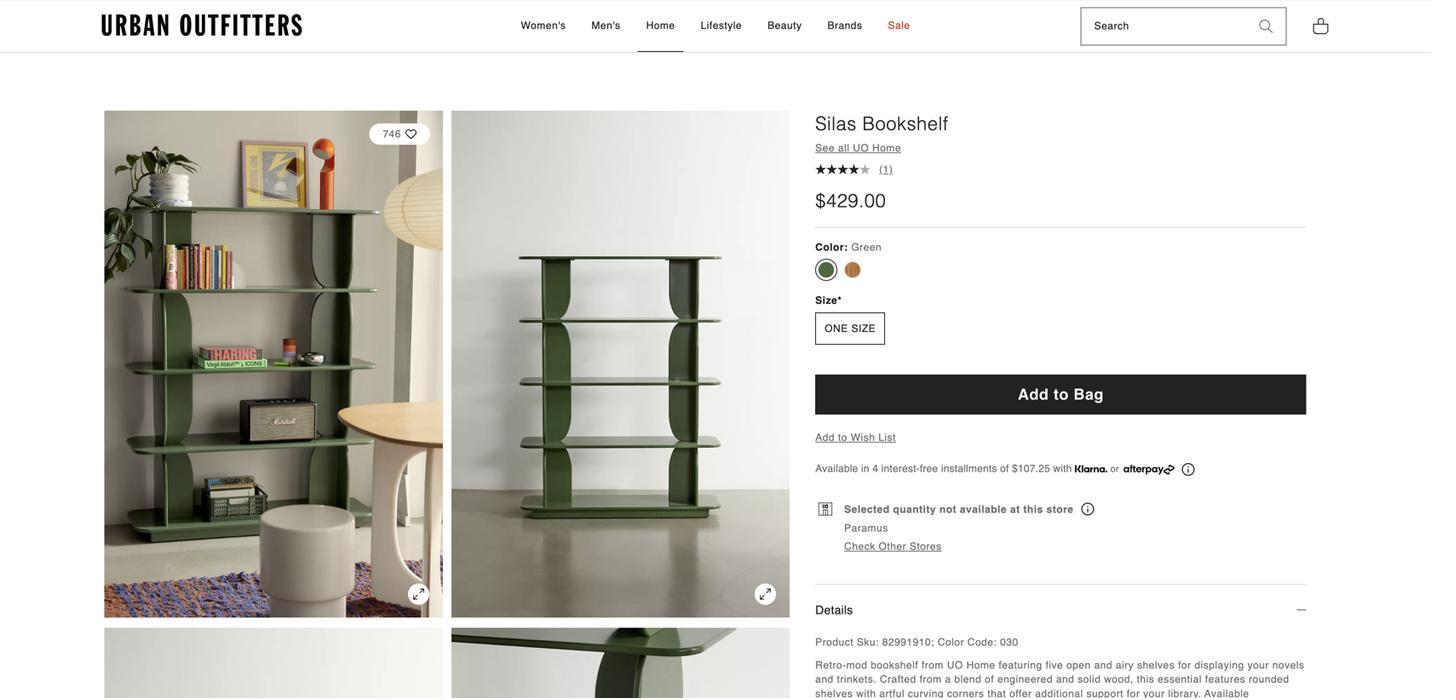 Task type: locate. For each thing, give the bounding box(es) containing it.
uo for bookshelf
[[853, 142, 870, 154]]

search image
[[1260, 19, 1274, 33]]

1 vertical spatial to
[[839, 432, 848, 444]]

sale
[[889, 19, 911, 31]]

blend
[[955, 674, 982, 686]]

with inside retro-mod bookshelf from uo home featuring five open and airy shelves for displaying your novels and trinkets. crafted from a blend of engineered and solid wood, this essential features rounded shelves with artful curving corners that offer additional support for your library. availab
[[857, 689, 877, 699]]

and down the retro-
[[816, 674, 834, 686]]

home
[[647, 19, 676, 31], [580, 40, 609, 52], [873, 142, 902, 154], [967, 660, 996, 672]]

installments
[[942, 463, 998, 475]]

home up blend at the bottom of page
[[967, 660, 996, 672]]

2 storage from the left
[[765, 40, 804, 52]]

1 vertical spatial of
[[985, 674, 995, 686]]

zoom in image
[[408, 584, 429, 606]]

uo inside silas bookshelf see all uo home
[[853, 142, 870, 154]]

0 horizontal spatial star rating image
[[838, 164, 849, 175]]

1 horizontal spatial of
[[1001, 463, 1010, 475]]

0 vertical spatial for
[[1179, 660, 1192, 672]]

retro-
[[816, 660, 847, 672]]

lifestyle link
[[693, 1, 751, 52]]

storage down 'beauty'
[[765, 40, 804, 52]]

star rating image down see all uo home link
[[860, 164, 871, 175]]

1 horizontal spatial storage
[[765, 40, 804, 52]]

uo right all on the right top of page
[[853, 142, 870, 154]]

or
[[1111, 464, 1120, 475]]

1 horizontal spatial this
[[1138, 674, 1155, 686]]

to inside button
[[1054, 386, 1070, 404]]

artful
[[880, 689, 905, 699]]

uo up a
[[948, 660, 964, 672]]

1 vertical spatial for
[[1128, 689, 1141, 699]]

add to bag
[[1018, 386, 1105, 404]]

details button
[[816, 585, 1307, 636]]

storage left +
[[630, 40, 668, 52]]

$107.25
[[1013, 463, 1051, 475]]

add up available on the right bottom
[[816, 432, 835, 444]]

0 horizontal spatial your
[[1144, 689, 1166, 699]]

men's
[[592, 19, 621, 31]]

available
[[961, 504, 1008, 516]]

home down bookshelf
[[873, 142, 902, 154]]

size
[[852, 323, 876, 335]]

storage for storage + organization
[[630, 40, 668, 52]]

1 vertical spatial this
[[1138, 674, 1155, 686]]

0 vertical spatial with
[[1054, 463, 1073, 475]]

1 horizontal spatial and
[[1057, 674, 1075, 686]]

030
[[1001, 637, 1019, 649]]

main navigation element
[[368, 1, 1064, 52]]

essential
[[1158, 674, 1203, 686]]

from up the curving
[[920, 674, 942, 686]]

brands
[[828, 19, 863, 31]]

0 horizontal spatial for
[[1128, 689, 1141, 699]]

uo inside retro-mod bookshelf from uo home featuring five open and airy shelves for displaying your novels and trinkets. crafted from a blend of engineered and solid wood, this essential features rounded shelves with artful curving corners that offer additional support for your library. availab
[[948, 660, 964, 672]]

1 horizontal spatial uo
[[948, 660, 964, 672]]

1 vertical spatial uo
[[948, 660, 964, 672]]

1 horizontal spatial shelves
[[1138, 660, 1176, 672]]

sale link
[[880, 1, 919, 52]]

your down 'essential'
[[1144, 689, 1166, 699]]

available in 4 interest-free installments of $107.25 with
[[816, 463, 1076, 475]]

original price: $429.00 element
[[816, 188, 887, 214]]

rounded
[[1250, 674, 1290, 686]]

shelves up 'essential'
[[1138, 660, 1176, 672]]

4.0 stars element
[[816, 164, 871, 175]]

for up 'essential'
[[1179, 660, 1192, 672]]

urban outfitters image
[[102, 14, 302, 37]]

klarna image
[[1076, 466, 1108, 473]]

this
[[1024, 504, 1044, 516], [1138, 674, 1155, 686]]

for
[[1179, 660, 1192, 672], [1128, 689, 1141, 699]]

add inside button
[[1018, 386, 1050, 404]]

wish
[[851, 432, 876, 444]]

natural image
[[845, 262, 862, 279]]

with down "trinkets."
[[857, 689, 877, 699]]

that
[[988, 689, 1007, 699]]

add left bag
[[1018, 386, 1050, 404]]

star rating image down all on the right top of page
[[838, 164, 849, 175]]

with left klarna image
[[1054, 463, 1073, 475]]

engineered
[[998, 674, 1054, 686]]

2 star rating image from the left
[[827, 164, 838, 175]]

zoom in image
[[755, 584, 777, 606]]

1 vertical spatial with
[[857, 689, 877, 699]]

0 vertical spatial uo
[[853, 142, 870, 154]]

shelves
[[1138, 660, 1176, 672], [816, 689, 854, 699]]

746
[[383, 128, 401, 140]]

1 vertical spatial add
[[816, 432, 835, 444]]

1 storage from the left
[[630, 40, 668, 52]]

0 vertical spatial to
[[1054, 386, 1070, 404]]

and up solid
[[1095, 660, 1113, 672]]

$429.00
[[816, 190, 887, 212]]

afterpay image
[[1124, 465, 1175, 475]]

0 horizontal spatial storage
[[630, 40, 668, 52]]

1 horizontal spatial to
[[1054, 386, 1070, 404]]

for down wood,
[[1128, 689, 1141, 699]]

1 vertical spatial shelves
[[816, 689, 854, 699]]

add for add to bag
[[1018, 386, 1050, 404]]

746 button
[[369, 115, 430, 153]]

add for add to wish list
[[816, 432, 835, 444]]

silas bookshelf #3 image
[[452, 629, 790, 699]]

0 vertical spatial this
[[1024, 504, 1044, 516]]

my shopping bag image
[[1313, 16, 1330, 35]]

product sku: 82991910; color code: 030
[[816, 637, 1019, 649]]

silas bookshelf see all uo home
[[816, 113, 949, 154]]

from down product sku: 82991910; color code: 030
[[922, 660, 944, 672]]

home up +
[[647, 19, 676, 31]]

star rating image
[[816, 164, 827, 175], [827, 164, 838, 175], [849, 164, 860, 175]]

bookshelf
[[871, 660, 919, 672]]

five
[[1046, 660, 1064, 672]]

of up 'that'
[[985, 674, 995, 686]]

add to bag button
[[816, 375, 1307, 415]]

0 horizontal spatial add
[[816, 432, 835, 444]]

to left bag
[[1054, 386, 1070, 404]]

1 horizontal spatial star rating image
[[860, 164, 871, 175]]

of
[[1001, 463, 1010, 475], [985, 674, 995, 686]]

list
[[879, 432, 897, 444]]

0 horizontal spatial and
[[816, 674, 834, 686]]

shelves down "trinkets."
[[816, 689, 854, 699]]

0 horizontal spatial this
[[1024, 504, 1044, 516]]

1 vertical spatial your
[[1144, 689, 1166, 699]]

and up additional
[[1057, 674, 1075, 686]]

airy
[[1116, 660, 1135, 672]]

details
[[816, 604, 854, 617]]

0 horizontal spatial with
[[857, 689, 877, 699]]

0 vertical spatial add
[[1018, 386, 1050, 404]]

None search field
[[1082, 8, 1247, 45]]

all
[[839, 142, 850, 154]]

0 vertical spatial your
[[1248, 660, 1270, 672]]

0 horizontal spatial shelves
[[816, 689, 854, 699]]

1 star rating image from the left
[[838, 164, 849, 175]]

1 horizontal spatial your
[[1248, 660, 1270, 672]]

beauty
[[768, 19, 802, 31]]

star rating image
[[838, 164, 849, 175], [860, 164, 871, 175]]

color: green
[[816, 242, 882, 253]]

and
[[1095, 660, 1113, 672], [816, 674, 834, 686], [1057, 674, 1075, 686]]

check other stores button
[[845, 540, 942, 555]]

1 horizontal spatial add
[[1018, 386, 1050, 404]]

0 vertical spatial shelves
[[1138, 660, 1176, 672]]

0 horizontal spatial uo
[[853, 142, 870, 154]]

home inside home "link"
[[647, 19, 676, 31]]

see all uo home link
[[816, 142, 902, 154]]

store pickup image
[[819, 503, 833, 516], [819, 503, 833, 516], [1082, 503, 1095, 516]]

your up rounded
[[1248, 660, 1270, 672]]

crafted
[[880, 674, 917, 686]]

additional
[[1036, 689, 1084, 699]]

to left wish
[[839, 432, 848, 444]]

available
[[816, 463, 859, 475]]

this right wood,
[[1138, 674, 1155, 686]]

of left $107.25
[[1001, 463, 1010, 475]]

0 horizontal spatial of
[[985, 674, 995, 686]]

solid
[[1078, 674, 1102, 686]]

this right at
[[1024, 504, 1044, 516]]

your
[[1248, 660, 1270, 672], [1144, 689, 1166, 699]]

0 horizontal spatial to
[[839, 432, 848, 444]]

from
[[922, 660, 944, 672], [920, 674, 942, 686]]

to
[[1054, 386, 1070, 404], [839, 432, 848, 444]]

add
[[1018, 386, 1050, 404], [816, 432, 835, 444]]

uo for mod
[[948, 660, 964, 672]]



Task type: describe. For each thing, give the bounding box(es) containing it.
size
[[816, 295, 838, 307]]

1 vertical spatial from
[[920, 674, 942, 686]]

check
[[845, 541, 876, 553]]

2 star rating image from the left
[[860, 164, 871, 175]]

a
[[946, 674, 952, 686]]

interest-
[[882, 463, 920, 475]]

in
[[862, 463, 870, 475]]

selected quantity not available at this store
[[845, 504, 1078, 516]]

+
[[672, 40, 678, 52]]

storage + organization link
[[630, 40, 744, 52]]

furniture
[[807, 40, 852, 52]]

4
[[873, 463, 879, 475]]

brands link
[[820, 1, 872, 52]]

men's link
[[583, 1, 630, 52]]

bag
[[1074, 386, 1105, 404]]

displaying
[[1195, 660, 1245, 672]]

this inside retro-mod bookshelf from uo home featuring five open and airy shelves for displaying your novels and trinkets. crafted from a blend of engineered and solid wood, this essential features rounded shelves with artful curving corners that offer additional support for your library. availab
[[1138, 674, 1155, 686]]

1 horizontal spatial for
[[1179, 660, 1192, 672]]

or button
[[1076, 461, 1195, 478]]

paramus
[[845, 523, 889, 535]]

product
[[816, 637, 854, 649]]

at
[[1011, 504, 1021, 516]]

of inside retro-mod bookshelf from uo home featuring five open and airy shelves for displaying your novels and trinkets. crafted from a blend of engineered and solid wood, this essential features rounded shelves with artful curving corners that offer additional support for your library. availab
[[985, 674, 995, 686]]

code:
[[968, 637, 998, 649]]

stores
[[910, 541, 942, 553]]

silas bookshelf #1 image
[[452, 111, 790, 618]]

add to wish list
[[816, 432, 897, 444]]

2 horizontal spatial and
[[1095, 660, 1113, 672]]

home link
[[638, 1, 684, 52]]

beauty link
[[760, 1, 811, 52]]

storage furniture
[[765, 40, 852, 52]]

selected
[[845, 504, 890, 516]]

home inside silas bookshelf see all uo home
[[873, 142, 902, 154]]

sku:
[[857, 637, 880, 649]]

support
[[1087, 689, 1124, 699]]

open
[[1067, 660, 1092, 672]]

0 vertical spatial from
[[922, 660, 944, 672]]

82991910;
[[883, 637, 935, 649]]

women's link
[[513, 1, 575, 52]]

quantity
[[894, 504, 937, 516]]

green
[[852, 242, 882, 253]]

see
[[816, 142, 835, 154]]

paramus check other stores
[[845, 523, 942, 553]]

one size
[[825, 323, 876, 335]]

novels
[[1273, 660, 1305, 672]]

lifestyle
[[701, 19, 743, 31]]

library.
[[1169, 689, 1202, 699]]

color
[[938, 637, 965, 649]]

Search text field
[[1082, 8, 1247, 45]]

featuring
[[999, 660, 1043, 672]]

to for bag
[[1054, 386, 1070, 404]]

storage for storage furniture
[[765, 40, 804, 52]]

storage + organization
[[630, 40, 744, 52]]

green image
[[818, 262, 835, 279]]

offer
[[1010, 689, 1033, 699]]

features
[[1206, 674, 1246, 686]]

free
[[920, 463, 939, 475]]

0 vertical spatial of
[[1001, 463, 1010, 475]]

organization
[[681, 40, 744, 52]]

color:
[[816, 242, 849, 253]]

silas
[[816, 113, 857, 135]]

home down men's at top
[[580, 40, 609, 52]]

1 star rating image from the left
[[816, 164, 827, 175]]

mod
[[847, 660, 868, 672]]

3 star rating image from the left
[[849, 164, 860, 175]]

bookshelf
[[863, 113, 949, 135]]

other
[[879, 541, 907, 553]]

silas bookshelf #2 image
[[104, 629, 443, 699]]

home inside retro-mod bookshelf from uo home featuring five open and airy shelves for displaying your novels and trinkets. crafted from a blend of engineered and solid wood, this essential features rounded shelves with artful curving corners that offer additional support for your library. availab
[[967, 660, 996, 672]]

trinkets.
[[837, 674, 877, 686]]

silas bookshelf image
[[104, 111, 443, 618]]

retro-mod bookshelf from uo home featuring five open and airy shelves for displaying your novels and trinkets. crafted from a blend of engineered and solid wood, this essential features rounded shelves with artful curving corners that offer additional support for your library. availab
[[816, 660, 1305, 699]]

curving
[[909, 689, 944, 699]]

corners
[[948, 689, 985, 699]]

one
[[825, 323, 849, 335]]

1 horizontal spatial with
[[1054, 463, 1073, 475]]

not
[[940, 504, 957, 516]]

wood,
[[1105, 674, 1134, 686]]

store
[[1047, 504, 1074, 516]]

to for wish
[[839, 432, 848, 444]]

add to wish list button
[[816, 432, 897, 444]]

women's
[[521, 19, 566, 31]]



Task type: vqa. For each thing, say whether or not it's contained in the screenshot.
displaying
yes



